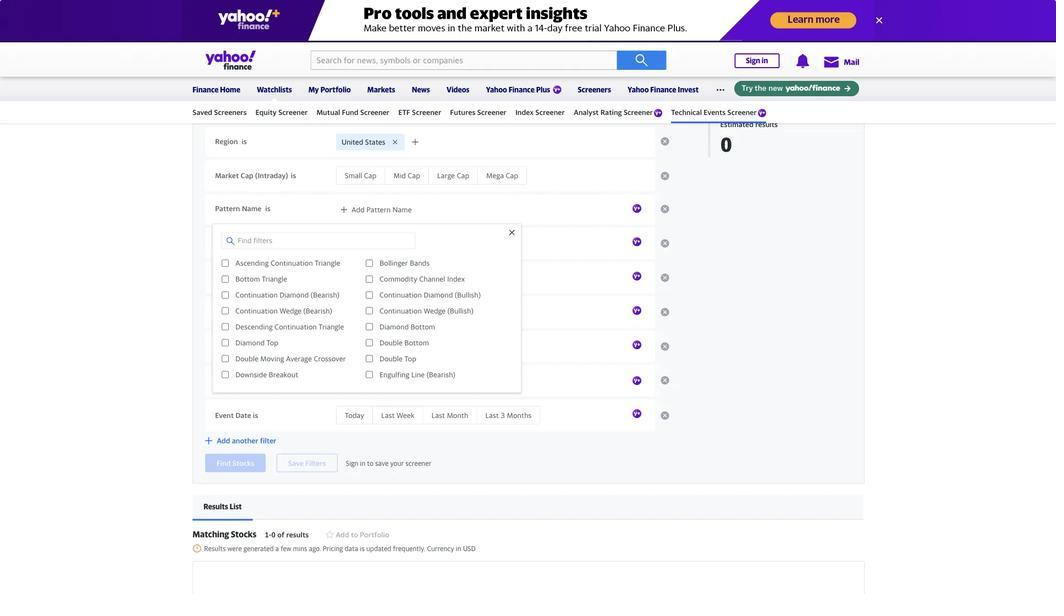 Task type: vqa. For each thing, say whether or not it's contained in the screenshot.
Previous image
yes



Task type: describe. For each thing, give the bounding box(es) containing it.
1 vertical spatial mail
[[844, 57, 859, 67]]

time
[[215, 273, 231, 282]]

s&p 500 link
[[193, 45, 221, 53]]

build stocks screener with filters below
[[205, 111, 353, 121]]

remove trend change type image
[[661, 342, 669, 351]]

continuation button
[[337, 338, 396, 355]]

short term
[[345, 273, 381, 282]]

to inside screener results element
[[351, 531, 358, 539]]

in for sign in to save your screener
[[360, 459, 365, 467]]

3
[[501, 411, 505, 419]]

(bullish) for continuation wedge (bullish)
[[448, 306, 474, 315]]

0 horizontal spatial name
[[242, 204, 261, 213]]

nasdaq link
[[408, 45, 433, 53]]

0 vertical spatial mail
[[60, 32, 74, 40]]

filters
[[305, 459, 326, 467]]

(bearish) for continuation diamond (bearish)
[[311, 290, 340, 299]]

close image
[[507, 227, 517, 237]]

(+0.84%)
[[753, 67, 778, 74]]

cap for small
[[364, 171, 376, 180]]

double moving average crossover
[[236, 354, 346, 363]]

long term
[[445, 273, 479, 282]]

analyst rating screener link
[[574, 103, 662, 122]]

sign for sign in
[[746, 56, 760, 65]]

try the new yahoo finance image
[[734, 81, 859, 96]]

mid for mid term
[[398, 273, 410, 282]]

bottom for diamond bottom
[[411, 322, 435, 331]]

small cap
[[345, 171, 376, 180]]

were
[[227, 545, 242, 552]]

continuation for continuation wedge (bullish)
[[380, 306, 422, 315]]

futures
[[450, 108, 476, 116]]

screener right rating
[[624, 108, 653, 116]]

diamond down weekly
[[380, 322, 409, 331]]

screeners for all screeners /
[[206, 84, 250, 95]]

change
[[236, 342, 260, 351]]

double for double top
[[380, 354, 403, 363]]

currency inside screener results element
[[427, 545, 454, 552]]

videos
[[447, 85, 470, 94]]

(bearish) for continuation wedge (bearish)
[[303, 306, 332, 315]]

estimated results 0
[[720, 120, 778, 156]]

cap for mid
[[408, 171, 420, 180]]

results for results were generated a few mins ago. pricing data is updated frequently. currency in usd
[[204, 545, 226, 552]]

ascending continuation triangle
[[236, 258, 340, 267]]

in for sign in
[[762, 56, 768, 65]]

crude oil link
[[624, 45, 655, 53]]

0 vertical spatial currency
[[371, 113, 398, 120]]

markets
[[765, 32, 788, 39]]

add another filter button
[[204, 436, 276, 446]]

search
[[272, 32, 294, 40]]

move
[[274, 372, 292, 380]]

navigation containing finance home
[[0, 75, 1056, 123]]

short
[[345, 273, 363, 282]]

yahoo for yahoo finance invest
[[628, 85, 649, 94]]

etf screener link
[[398, 103, 441, 122]]

last for last month
[[432, 411, 445, 419]]

continuation down continuation wedge (bearish)
[[275, 322, 317, 331]]

1 vertical spatial home
[[220, 85, 240, 94]]

0 vertical spatial mail link
[[60, 32, 74, 40]]

screeners for saved screeners
[[214, 108, 247, 116]]

save filters
[[288, 459, 326, 467]]

save filters button
[[277, 454, 338, 472]]

index screener
[[515, 108, 565, 116]]

is right date
[[253, 411, 258, 419]]

markets
[[367, 85, 395, 94]]

0 horizontal spatial usd
[[407, 113, 420, 120]]

stocks for build
[[226, 111, 251, 121]]

cap for mega
[[506, 171, 518, 180]]

screener right futures
[[477, 108, 507, 116]]

0 horizontal spatial price
[[215, 308, 232, 316]]

bottom triangle
[[236, 274, 287, 283]]

screener down markets
[[360, 108, 390, 116]]

entertainment link
[[208, 32, 255, 40]]

continuation for continuation diamond (bullish)
[[380, 290, 422, 299]]

states
[[365, 138, 385, 146]]

matching
[[193, 530, 229, 539]]

1,966.60
[[732, 57, 762, 65]]

finance link
[[127, 32, 152, 40]]

etf screener
[[398, 108, 441, 116]]

continuation for continuation wedge (bearish)
[[236, 306, 278, 315]]

more...
[[351, 32, 374, 40]]

0 vertical spatial news
[[91, 32, 109, 40]]

index screener link
[[515, 103, 565, 122]]

previous image
[[836, 51, 853, 68]]

49
[[832, 32, 839, 39]]

last for last 3 months
[[485, 411, 499, 419]]

double bottom
[[380, 338, 429, 347]]

dow
[[300, 45, 315, 53]]

sports
[[169, 32, 190, 40]]

events
[[704, 108, 726, 116]]

markets link
[[367, 78, 395, 99]]

russell
[[516, 45, 539, 53]]

russell 2000
[[516, 45, 558, 53]]

mid for mid cap
[[394, 171, 406, 180]]

technical events screener
[[671, 108, 757, 116]]

s&p 500
[[193, 45, 221, 53]]

below
[[331, 111, 353, 121]]

saved screeners link
[[193, 103, 247, 122]]

double top
[[380, 354, 416, 363]]

long term button
[[437, 269, 487, 286]]

all screeners /
[[193, 84, 257, 95]]

stocks for matching
[[231, 530, 256, 539]]

usd inside screener results element
[[463, 545, 476, 552]]

1 horizontal spatial price
[[248, 372, 264, 380]]

in inside screener results element
[[456, 545, 461, 552]]

screeners up the analyst
[[578, 85, 611, 94]]

mega
[[486, 171, 504, 180]]

another
[[232, 436, 258, 445]]

add for add to portfolio
[[336, 531, 349, 539]]

saved screeners
[[193, 108, 247, 116]]

is right 'region'
[[242, 137, 247, 145]]

stocks for find
[[233, 459, 254, 467]]

united
[[342, 138, 363, 146]]

pattern name is
[[215, 204, 270, 213]]

0 vertical spatial portfolio
[[321, 85, 351, 94]]

remove time frame image
[[661, 273, 669, 282]]

add to portfolio
[[336, 531, 389, 539]]

oil
[[646, 45, 655, 53]]

last 3 months
[[485, 411, 532, 419]]

1 vertical spatial triangle
[[262, 274, 287, 283]]

diamond top
[[236, 338, 278, 347]]

premium yahoo finance logo image
[[553, 85, 561, 94]]

results list
[[204, 503, 242, 511]]

remove price period image
[[661, 308, 669, 317]]

weekly button
[[370, 303, 409, 321]]

results list link
[[193, 495, 253, 521]]

next image
[[849, 51, 866, 68]]

0 horizontal spatial pattern
[[215, 204, 240, 213]]

mobile link
[[312, 32, 334, 40]]

screener up fund
[[320, 84, 360, 95]]

last week
[[381, 411, 414, 419]]

small cap button
[[337, 167, 385, 184]]

wedge for (bullish)
[[424, 306, 446, 315]]

new
[[260, 84, 280, 95]]

u.s. markets close in 1 hour 49 minutes
[[752, 32, 864, 39]]

wedge for (bearish)
[[280, 306, 302, 315]]

term for mid term
[[412, 273, 428, 282]]

bands
[[410, 258, 430, 267]]

remove pattern name image
[[661, 205, 669, 213]]

cap for market
[[241, 171, 253, 180]]

is right frame
[[256, 273, 261, 282]]

trend
[[215, 342, 234, 351]]

build
[[205, 111, 224, 121]]

frame
[[233, 273, 254, 282]]

weekly
[[378, 308, 401, 316]]

price period is
[[215, 308, 262, 316]]

remove event date image
[[661, 411, 669, 420]]

moving
[[260, 354, 284, 363]]

generated
[[244, 545, 274, 552]]

1 horizontal spatial to
[[367, 459, 374, 467]]

yahoo finance premium logo image for analyst rating screener
[[654, 109, 662, 117]]

filters
[[306, 111, 329, 121]]

triangle for ascending continuation triangle
[[315, 258, 340, 267]]

top for double top
[[405, 354, 416, 363]]

1 horizontal spatial pattern
[[366, 205, 391, 214]]

remove market cap (intraday) image
[[661, 172, 669, 180]]

0 horizontal spatial home
[[23, 32, 43, 40]]

crude oil 78.47 +0.21 (+0.27%)
[[624, 45, 667, 74]]

equity screener
[[255, 108, 308, 116]]

1 horizontal spatial name
[[393, 205, 412, 214]]

trend change type
[[215, 342, 278, 351]]

analyst
[[574, 108, 599, 116]]



Task type: locate. For each thing, give the bounding box(es) containing it.
last left month
[[432, 411, 445, 419]]

0 vertical spatial results
[[755, 120, 778, 128]]

yahoo inside yahoo finance plus link
[[486, 85, 507, 94]]

1 horizontal spatial mail
[[844, 57, 859, 67]]

mid down bollinger bands at left
[[398, 273, 410, 282]]

2 horizontal spatial term
[[463, 273, 479, 282]]

Search for news, symbols or companies text field
[[311, 51, 617, 70]]

search link
[[272, 32, 294, 40]]

gold
[[732, 45, 747, 53]]

triangle up crossover
[[319, 322, 344, 331]]

large cap
[[437, 171, 469, 180]]

0 horizontal spatial mail link
[[60, 32, 74, 40]]

cap inside "button"
[[364, 171, 376, 180]]

sports link
[[169, 32, 190, 40]]

results up the 'mins'
[[286, 531, 309, 539]]

1 horizontal spatial home
[[220, 85, 240, 94]]

0 down "estimated"
[[720, 132, 732, 156]]

results inside screener results element
[[286, 531, 309, 539]]

bottom down the continuation wedge (bullish)
[[411, 322, 435, 331]]

double up the engulfing
[[380, 354, 403, 363]]

save
[[375, 459, 389, 467]]

double up double top
[[380, 338, 403, 347]]

1 vertical spatial mail link
[[823, 52, 859, 72]]

news up etf screener
[[412, 85, 430, 94]]

results for results list
[[204, 503, 228, 511]]

cap right small
[[364, 171, 376, 180]]

untitled
[[282, 84, 318, 95]]

continuation for continuation diamond (bearish)
[[236, 290, 278, 299]]

0 horizontal spatial top
[[267, 338, 278, 347]]

500
[[207, 45, 221, 53]]

0 horizontal spatial currency
[[371, 113, 398, 120]]

+0.21
[[624, 67, 640, 74]]

0 vertical spatial bottom
[[236, 274, 260, 283]]

1 vertical spatial to
[[351, 531, 358, 539]]

0 horizontal spatial screener
[[253, 111, 286, 121]]

sign left save
[[346, 459, 358, 467]]

1 horizontal spatial index
[[515, 108, 534, 116]]

diamond down descending
[[236, 338, 265, 347]]

new untitled screener
[[260, 84, 360, 95]]

estimated
[[720, 120, 754, 128]]

0 vertical spatial top
[[267, 338, 278, 347]]

week
[[397, 411, 414, 419]]

top down reversal
[[405, 354, 416, 363]]

1 cap from the left
[[241, 171, 253, 180]]

0 horizontal spatial sign
[[346, 459, 358, 467]]

diamond down channel
[[424, 290, 453, 299]]

1 wedge from the left
[[280, 306, 302, 315]]

0 vertical spatial 0
[[720, 132, 732, 156]]

1 horizontal spatial currency
[[427, 545, 454, 552]]

close image
[[874, 15, 885, 26]]

cap right large
[[457, 171, 469, 180]]

0 horizontal spatial add
[[217, 436, 230, 445]]

continuation up double top
[[345, 342, 387, 351]]

bollinger bands
[[380, 258, 430, 267]]

remove expected price % move image
[[661, 376, 669, 385]]

0 vertical spatial usd
[[407, 113, 420, 120]]

diamond up continuation wedge (bearish)
[[280, 290, 309, 299]]

0 horizontal spatial wedge
[[280, 306, 302, 315]]

index right channel
[[447, 274, 465, 283]]

1 horizontal spatial results
[[755, 120, 778, 128]]

term for short term
[[365, 273, 381, 282]]

mega cap button
[[478, 167, 526, 184]]

0 horizontal spatial to
[[351, 531, 358, 539]]

stocks right build
[[226, 111, 251, 121]]

results were generated a few mins ago. pricing data is updated frequently. currency in usd
[[204, 545, 476, 552]]

continuation wedge (bullish)
[[380, 306, 474, 315]]

1 vertical spatial usd
[[463, 545, 476, 552]]

to left save
[[367, 459, 374, 467]]

0 vertical spatial add
[[351, 205, 365, 214]]

sign in link
[[734, 53, 780, 68]]

0 horizontal spatial yahoo finance premium logo image
[[654, 109, 662, 117]]

(bullish) down long term 'button'
[[448, 306, 474, 315]]

price left the %
[[248, 372, 264, 380]]

pattern down market
[[215, 204, 240, 213]]

continuation up continuation diamond (bearish)
[[271, 258, 313, 267]]

equity screener link
[[255, 103, 308, 122]]

1 yahoo from the left
[[486, 85, 507, 94]]

currency right frequently.
[[427, 545, 454, 552]]

3 cap from the left
[[408, 171, 420, 180]]

pricing
[[323, 545, 343, 552]]

screeners link
[[578, 78, 611, 99]]

1 horizontal spatial news link
[[412, 78, 430, 99]]

4 cap from the left
[[457, 171, 469, 180]]

bottom down ascending
[[236, 274, 260, 283]]

add inside button
[[217, 436, 230, 445]]

2 vertical spatial add
[[336, 531, 349, 539]]

None text field
[[336, 373, 397, 388]]

1 vertical spatial stocks
[[233, 459, 254, 467]]

(bearish) right line
[[427, 370, 456, 378]]

large
[[437, 171, 455, 180]]

futures screener link
[[450, 103, 507, 122]]

stocks right find
[[233, 459, 254, 467]]

add up results were generated a few mins ago. pricing data is updated frequently. currency in usd
[[336, 531, 349, 539]]

term down bands
[[412, 273, 428, 282]]

1 vertical spatial (bullish)
[[448, 306, 474, 315]]

screener right the your
[[406, 459, 431, 467]]

0 horizontal spatial index
[[447, 274, 465, 283]]

2 vertical spatial (bearish)
[[427, 370, 456, 378]]

index down yahoo finance plus link
[[515, 108, 534, 116]]

1 horizontal spatial yahoo
[[628, 85, 649, 94]]

0 vertical spatial (bullish)
[[455, 290, 481, 299]]

1 horizontal spatial add
[[336, 531, 349, 539]]

1-
[[265, 531, 271, 539]]

news link up etf screener
[[412, 78, 430, 99]]

wedge up descending continuation triangle
[[280, 306, 302, 315]]

add for add pattern name
[[351, 205, 365, 214]]

5 cap from the left
[[506, 171, 518, 180]]

double for double moving average crossover
[[236, 354, 259, 363]]

0 vertical spatial index
[[515, 108, 534, 116]]

gold link
[[732, 45, 747, 53]]

add down small cap
[[351, 205, 365, 214]]

mins
[[293, 545, 307, 552]]

continuation for continuation "button"
[[345, 342, 387, 351]]

channel
[[419, 274, 445, 283]]

home
[[23, 32, 43, 40], [220, 85, 240, 94]]

Find filters field
[[222, 233, 415, 248]]

expected price % move
[[215, 372, 292, 380]]

1 term from the left
[[365, 273, 381, 282]]

bollinger
[[380, 258, 408, 267]]

add
[[351, 205, 365, 214], [217, 436, 230, 445], [336, 531, 349, 539]]

mail down minutes
[[844, 57, 859, 67]]

screener results element
[[182, 495, 875, 594]]

engulfing line (bearish)
[[380, 370, 456, 378]]

portfolio right my
[[321, 85, 351, 94]]

ago.
[[309, 545, 321, 552]]

screeners down all screeners /
[[214, 108, 247, 116]]

last inside 'button'
[[381, 411, 395, 419]]

0 horizontal spatial portfolio
[[321, 85, 351, 94]]

2 horizontal spatial add
[[351, 205, 365, 214]]

all screeners link
[[193, 84, 250, 95]]

united states button
[[336, 134, 405, 151]]

2 yahoo from the left
[[628, 85, 649, 94]]

results down matching
[[204, 545, 226, 552]]

portfolio up updated
[[360, 531, 389, 539]]

2 yahoo finance premium logo image from the left
[[758, 109, 766, 117]]

(bullish) for continuation diamond (bullish)
[[455, 290, 481, 299]]

1 vertical spatial news
[[412, 85, 430, 94]]

term
[[365, 273, 381, 282], [412, 273, 428, 282], [463, 273, 479, 282]]

0 vertical spatial triangle
[[315, 258, 340, 267]]

1 vertical spatial currency
[[427, 545, 454, 552]]

advertisement region
[[328, 0, 728, 21]]

remove outlook image
[[661, 239, 669, 248]]

find
[[217, 459, 231, 467]]

is
[[242, 137, 247, 145], [291, 171, 296, 180], [265, 204, 270, 213], [244, 239, 249, 247], [256, 273, 261, 282], [257, 308, 262, 316], [253, 411, 258, 419], [360, 545, 365, 552]]

yahoo finance premium logo image inside technical events screener link
[[758, 109, 766, 117]]

descending continuation triangle
[[236, 322, 344, 331]]

double down 'trend change type'
[[236, 354, 259, 363]]

is inside screener results element
[[360, 545, 365, 552]]

results inside estimated results 0
[[755, 120, 778, 128]]

mail link right home link
[[60, 32, 74, 40]]

wedge down continuation diamond (bullish) in the left of the page
[[424, 306, 446, 315]]

0 vertical spatial price
[[215, 308, 232, 316]]

2 horizontal spatial last
[[485, 411, 499, 419]]

screener up "estimated"
[[728, 108, 757, 116]]

0 horizontal spatial news link
[[91, 32, 109, 40]]

all
[[193, 84, 204, 95]]

screeners up saved screeners at the left of the page
[[206, 84, 250, 95]]

1 yahoo finance premium logo image from the left
[[654, 109, 662, 117]]

0 horizontal spatial last
[[381, 411, 395, 419]]

mid cap
[[394, 171, 420, 180]]

1 vertical spatial mid
[[398, 273, 410, 282]]

2 vertical spatial stocks
[[231, 530, 256, 539]]

watchlists link
[[257, 78, 292, 101]]

triangle up continuation diamond (bearish)
[[262, 274, 287, 283]]

1-0 of  results
[[265, 531, 309, 539]]

a
[[275, 545, 279, 552]]

(bearish) for engulfing line (bearish)
[[427, 370, 456, 378]]

0 vertical spatial screener
[[253, 111, 286, 121]]

1 horizontal spatial top
[[405, 354, 416, 363]]

3 last from the left
[[485, 411, 499, 419]]

continuation down 'bottom triangle'
[[236, 290, 278, 299]]

type
[[262, 342, 278, 351]]

last month
[[432, 411, 468, 419]]

bottom for double bottom
[[405, 338, 429, 347]]

(bullish) down long term
[[455, 290, 481, 299]]

0 vertical spatial to
[[367, 459, 374, 467]]

my
[[308, 85, 319, 94]]

3 term from the left
[[463, 273, 479, 282]]

cap inside button
[[506, 171, 518, 180]]

1 vertical spatial (bearish)
[[303, 306, 332, 315]]

0 left of
[[271, 531, 276, 539]]

1 horizontal spatial screener
[[406, 459, 431, 467]]

screener down untitled
[[278, 108, 308, 116]]

add inside screener results element
[[336, 531, 349, 539]]

yahoo finance premium logo image for technical events screener
[[758, 109, 766, 117]]

yahoo finance premium logo image up estimated results 0
[[758, 109, 766, 117]]

sign in
[[746, 56, 768, 65]]

None checkbox
[[222, 259, 229, 266], [366, 259, 373, 266], [222, 275, 229, 282], [366, 275, 373, 282], [222, 291, 229, 298], [366, 307, 373, 314], [222, 323, 229, 330], [366, 323, 373, 330], [222, 339, 229, 346], [366, 339, 373, 346], [222, 355, 229, 362], [222, 259, 229, 266], [366, 259, 373, 266], [222, 275, 229, 282], [366, 275, 373, 282], [222, 291, 229, 298], [366, 307, 373, 314], [222, 323, 229, 330], [366, 323, 373, 330], [222, 339, 229, 346], [366, 339, 373, 346], [222, 355, 229, 362]]

name down market cap (intraday) is
[[242, 204, 261, 213]]

screener down new
[[253, 111, 286, 121]]

(+0.27%)
[[641, 67, 667, 74]]

to up data
[[351, 531, 358, 539]]

screener down premium yahoo finance logo
[[536, 108, 565, 116]]

triangle down the find filters field
[[315, 258, 340, 267]]

screener
[[253, 111, 286, 121], [406, 459, 431, 467]]

cap left large
[[408, 171, 420, 180]]

2 vertical spatial triangle
[[319, 322, 344, 331]]

0 vertical spatial stocks
[[226, 111, 251, 121]]

+16.40
[[732, 67, 752, 74]]

0 horizontal spatial 0
[[271, 531, 276, 539]]

1 vertical spatial index
[[447, 274, 465, 283]]

mutual
[[317, 108, 340, 116]]

results left list
[[204, 503, 228, 511]]

0 vertical spatial mid
[[394, 171, 406, 180]]

mail right home link
[[60, 32, 74, 40]]

(bearish) down short term button
[[311, 290, 340, 299]]

finance home
[[193, 85, 240, 94]]

yahoo for yahoo finance plus
[[486, 85, 507, 94]]

term for long term
[[463, 273, 479, 282]]

continuation inside "button"
[[345, 342, 387, 351]]

(bearish) up descending continuation triangle
[[303, 306, 332, 315]]

term inside button
[[365, 273, 381, 282]]

price left period
[[215, 308, 232, 316]]

yahoo up futures screener
[[486, 85, 507, 94]]

yahoo down '+0.21'
[[628, 85, 649, 94]]

yahoo finance premium logo image
[[654, 109, 662, 117], [758, 109, 766, 117]]

1 horizontal spatial usd
[[463, 545, 476, 552]]

continuation wedge (bearish)
[[236, 306, 332, 315]]

top for diamond top
[[267, 338, 278, 347]]

1 horizontal spatial news
[[412, 85, 430, 94]]

more... link
[[351, 32, 374, 40]]

last for last week
[[381, 411, 395, 419]]

0 inside estimated results 0
[[720, 132, 732, 156]]

2 term from the left
[[412, 273, 428, 282]]

add for add another filter
[[217, 436, 230, 445]]

bottom
[[236, 274, 260, 283], [411, 322, 435, 331], [405, 338, 429, 347]]

cap for large
[[457, 171, 469, 180]]

in for currency in usd
[[400, 113, 405, 120]]

diamond
[[280, 290, 309, 299], [424, 290, 453, 299], [380, 322, 409, 331], [236, 338, 265, 347]]

mid inside button
[[394, 171, 406, 180]]

expected
[[215, 372, 246, 380]]

data
[[345, 545, 358, 552]]

triangle for descending continuation triangle
[[319, 322, 344, 331]]

1 vertical spatial 0
[[271, 531, 276, 539]]

mid up the add pattern name
[[394, 171, 406, 180]]

term right long
[[463, 273, 479, 282]]

cap right market
[[241, 171, 253, 180]]

stocks up were
[[231, 530, 256, 539]]

0 horizontal spatial mail
[[60, 32, 74, 40]]

1 horizontal spatial term
[[412, 273, 428, 282]]

cap right mega
[[506, 171, 518, 180]]

remove region image
[[661, 137, 669, 146]]

last left week
[[381, 411, 395, 419]]

top up moving
[[267, 338, 278, 347]]

0 horizontal spatial results
[[286, 531, 309, 539]]

last week button
[[373, 407, 423, 424]]

continuation up descending
[[236, 306, 278, 315]]

is right outlook
[[244, 239, 249, 247]]

search image
[[635, 54, 648, 67]]

date
[[236, 411, 251, 419]]

double for double bottom
[[380, 338, 403, 347]]

0 vertical spatial home
[[23, 32, 43, 40]]

continuation down commodity
[[380, 290, 422, 299]]

1 vertical spatial portfolio
[[360, 531, 389, 539]]

stocks inside screener results element
[[231, 530, 256, 539]]

pattern down small cap "button"
[[366, 205, 391, 214]]

yahoo finance premium logo image inside analyst rating screener link
[[654, 109, 662, 117]]

1 vertical spatial sign
[[346, 459, 358, 467]]

mid inside "button"
[[398, 273, 410, 282]]

last left 3
[[485, 411, 499, 419]]

1 vertical spatial results
[[286, 531, 309, 539]]

2 cap from the left
[[364, 171, 376, 180]]

mail link down '49'
[[823, 52, 859, 72]]

results
[[204, 503, 228, 511], [204, 545, 226, 552]]

0 horizontal spatial yahoo
[[486, 85, 507, 94]]

fund
[[342, 108, 358, 116]]

yahoo inside yahoo finance invest link
[[628, 85, 649, 94]]

1 horizontal spatial portfolio
[[360, 531, 389, 539]]

1 vertical spatial price
[[248, 372, 264, 380]]

futures screener
[[450, 108, 507, 116]]

long
[[445, 273, 461, 282]]

0 vertical spatial (bearish)
[[311, 290, 340, 299]]

screener right etf in the left top of the page
[[412, 108, 441, 116]]

name down mid cap
[[393, 205, 412, 214]]

1 horizontal spatial last
[[432, 411, 445, 419]]

news left the finance link
[[91, 32, 109, 40]]

double
[[380, 338, 403, 347], [236, 354, 259, 363], [380, 354, 403, 363]]

1 horizontal spatial mail link
[[823, 52, 859, 72]]

0 horizontal spatial term
[[365, 273, 381, 282]]

crude
[[624, 45, 644, 53]]

sign up +16.40
[[746, 56, 760, 65]]

today button
[[337, 407, 373, 424]]

mid term
[[398, 273, 428, 282]]

is down '(intraday)'
[[265, 204, 270, 213]]

navigation
[[0, 75, 1056, 123]]

finance home link
[[193, 78, 240, 99]]

news link left the finance link
[[91, 32, 109, 40]]

2 wedge from the left
[[424, 306, 446, 315]]

pattern
[[215, 204, 240, 213], [366, 205, 391, 214]]

dow 30
[[300, 45, 325, 53]]

term inside 'button'
[[463, 273, 479, 282]]

1 last from the left
[[381, 411, 395, 419]]

0 vertical spatial news link
[[91, 32, 109, 40]]

sign for sign in to save your screener
[[346, 459, 358, 467]]

my portfolio link
[[308, 78, 351, 99]]

1 vertical spatial top
[[405, 354, 416, 363]]

0 inside screener results element
[[271, 531, 276, 539]]

1 vertical spatial bottom
[[411, 322, 435, 331]]

1 horizontal spatial wedge
[[424, 306, 446, 315]]

1 vertical spatial screener
[[406, 459, 431, 467]]

add left another
[[217, 436, 230, 445]]

1 vertical spatial results
[[204, 545, 226, 552]]

1 horizontal spatial 0
[[720, 132, 732, 156]]

results right "estimated"
[[755, 120, 778, 128]]

continuation up the diamond bottom
[[380, 306, 422, 315]]

bottom down the diamond bottom
[[405, 338, 429, 347]]

1 vertical spatial news link
[[412, 78, 430, 99]]

0 vertical spatial results
[[204, 503, 228, 511]]

0 vertical spatial sign
[[746, 56, 760, 65]]

term inside "button"
[[412, 273, 428, 282]]

is right '(intraday)'
[[291, 171, 296, 180]]

yahoo finance premium logo image down yahoo finance invest
[[654, 109, 662, 117]]

notifications image
[[796, 54, 810, 68]]

equity
[[255, 108, 277, 116]]

None checkbox
[[366, 291, 373, 298], [222, 307, 229, 314], [366, 355, 373, 362], [222, 371, 229, 378], [366, 371, 373, 378], [366, 291, 373, 298], [222, 307, 229, 314], [366, 355, 373, 362], [222, 371, 229, 378], [366, 371, 373, 378]]

is right period
[[257, 308, 262, 316]]

is right data
[[360, 545, 365, 552]]

portfolio inside screener results element
[[360, 531, 389, 539]]

2 last from the left
[[432, 411, 445, 419]]

2 vertical spatial bottom
[[405, 338, 429, 347]]

2000
[[541, 45, 558, 53]]

1 horizontal spatial yahoo finance premium logo image
[[758, 109, 766, 117]]

currency
[[371, 113, 398, 120], [427, 545, 454, 552]]



